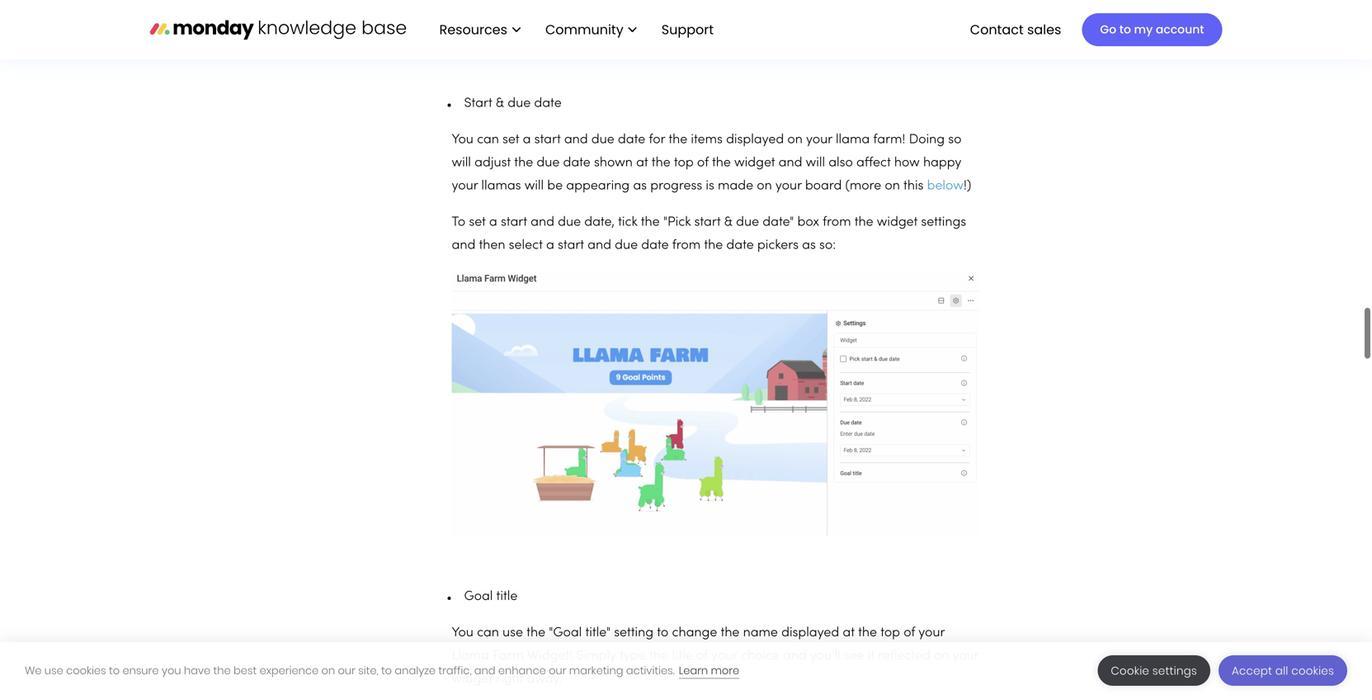 Task type: locate. For each thing, give the bounding box(es) containing it.
0 horizontal spatial a
[[489, 216, 498, 229]]

will left "adjust"
[[452, 157, 471, 169]]

cookies right all
[[1292, 663, 1335, 679]]

can up "adjust"
[[477, 134, 499, 146]]

to
[[452, 216, 466, 229]]

a up then
[[489, 216, 498, 229]]

and left also
[[779, 157, 803, 169]]

title inside you can use the "goal title" setting to change the name displayed at the top of your llama farm widget! simply type the title of your choice and you'll see it reflected on your widget right away.
[[672, 650, 693, 662]]

0 horizontal spatial title
[[497, 591, 518, 603]]

1 horizontal spatial top
[[881, 627, 901, 639]]

widget down this
[[877, 216, 918, 229]]

dashboard llama widget- select groups.png image
[[452, 0, 980, 43]]

contact sales
[[971, 20, 1062, 39]]

0 vertical spatial use
[[503, 627, 523, 639]]

learn more link
[[679, 663, 740, 679]]

1 horizontal spatial from
[[823, 216, 852, 229]]

0 horizontal spatial use
[[44, 663, 63, 678]]

farm
[[493, 650, 524, 662]]

marketing
[[569, 663, 624, 678]]

you
[[452, 134, 474, 146], [452, 627, 474, 639]]

1 vertical spatial can
[[477, 627, 499, 639]]

1 horizontal spatial &
[[725, 216, 733, 229]]

from down "pick
[[673, 240, 701, 252]]

0 horizontal spatial at
[[637, 157, 649, 169]]

and down llama
[[474, 663, 496, 678]]

our
[[338, 663, 356, 678], [549, 663, 567, 678]]

list
[[423, 0, 727, 59]]

can inside you can set a start and due date for the items displayed on your llama farm! doing so will adjust the due date shown at the top of the widget and will also affect how happy your llamas will be appearing as progress is made on your board (more on this
[[477, 134, 499, 146]]

& right start
[[496, 98, 504, 110]]

of down items
[[697, 157, 709, 169]]

0 vertical spatial a
[[523, 134, 531, 146]]

set up "adjust"
[[503, 134, 520, 146]]

(more
[[846, 180, 882, 193]]

settings
[[922, 216, 967, 229], [1153, 663, 1198, 679]]

1 horizontal spatial cookies
[[1292, 663, 1335, 679]]

so
[[949, 134, 962, 146]]

0 horizontal spatial &
[[496, 98, 504, 110]]

site,
[[358, 663, 379, 678]]

shown
[[594, 157, 633, 169]]

1 vertical spatial at
[[843, 627, 855, 639]]

displayed right items
[[727, 134, 784, 146]]

use right we
[[44, 663, 63, 678]]

1 horizontal spatial a
[[523, 134, 531, 146]]

1 our from the left
[[338, 663, 356, 678]]

0 horizontal spatial widget
[[452, 673, 493, 685]]

of
[[697, 157, 709, 169], [904, 627, 916, 639], [697, 650, 708, 662]]

1 vertical spatial top
[[881, 627, 901, 639]]

setting
[[614, 627, 654, 639]]

2 horizontal spatial a
[[546, 240, 555, 252]]

and up select at left top
[[531, 216, 555, 229]]

you inside you can use the "goal title" setting to change the name displayed at the top of your llama farm widget! simply type the title of your choice and you'll see it reflected on your widget right away.
[[452, 627, 474, 639]]

from up so:
[[823, 216, 852, 229]]

support
[[662, 20, 714, 39]]

1 can from the top
[[477, 134, 499, 146]]

top inside you can set a start and due date for the items displayed on your llama farm! doing so will adjust the due date shown at the top of the widget and will also affect how happy your llamas will be appearing as progress is made on your board (more on this
[[674, 157, 694, 169]]

1 vertical spatial title
[[672, 650, 693, 662]]

to set a start and due date, tick the "pick start & due date" box from the widget settings and then select a start and due date from the date pickers as so:
[[452, 216, 967, 252]]

so:
[[820, 240, 836, 252]]

0 vertical spatial as
[[633, 180, 647, 193]]

1 horizontal spatial set
[[503, 134, 520, 146]]

the up "it"
[[859, 627, 878, 639]]

2 vertical spatial a
[[546, 240, 555, 252]]

you'll
[[811, 650, 841, 662]]

on right experience
[[322, 663, 335, 678]]

to right 'site,'
[[381, 663, 392, 678]]

will
[[452, 157, 471, 169], [806, 157, 826, 169], [525, 180, 544, 193]]

your up also
[[807, 134, 833, 146]]

a right select at left top
[[546, 240, 555, 252]]

displayed inside you can set a start and due date for the items displayed on your llama farm! doing so will adjust the due date shown at the top of the widget and will also affect how happy your llamas will be appearing as progress is made on your board (more on this
[[727, 134, 784, 146]]

due up be
[[537, 157, 560, 169]]

top up progress
[[674, 157, 694, 169]]

your right reflected at the right of page
[[953, 650, 979, 662]]

1 vertical spatial settings
[[1153, 663, 1198, 679]]

0 vertical spatial at
[[637, 157, 649, 169]]

2 you from the top
[[452, 627, 474, 639]]

as left progress
[[633, 180, 647, 193]]

start right select at left top
[[558, 240, 584, 252]]

to right go
[[1120, 21, 1132, 38]]

use up farm
[[503, 627, 523, 639]]

cookies right we
[[66, 663, 106, 678]]

1 vertical spatial set
[[469, 216, 486, 229]]

0 horizontal spatial top
[[674, 157, 694, 169]]

resources
[[440, 20, 508, 39]]

0 horizontal spatial from
[[673, 240, 701, 252]]

on right reflected at the right of page
[[935, 650, 950, 662]]

and up appearing
[[565, 134, 588, 146]]

title
[[497, 591, 518, 603], [672, 650, 693, 662]]

1 vertical spatial use
[[44, 663, 63, 678]]

the right tick
[[641, 216, 660, 229]]

affect
[[857, 157, 891, 169]]

to
[[1120, 21, 1132, 38], [657, 627, 669, 639], [109, 663, 120, 678], [381, 663, 392, 678]]

start & due date
[[464, 98, 562, 110]]

go to my account
[[1101, 21, 1205, 38]]

0 horizontal spatial as
[[633, 180, 647, 193]]

goal title
[[464, 591, 518, 603]]

0 horizontal spatial will
[[452, 157, 471, 169]]

1 vertical spatial &
[[725, 216, 733, 229]]

1 cookies from the left
[[66, 663, 106, 678]]

settings right cookie
[[1153, 663, 1198, 679]]

traffic,
[[439, 663, 472, 678]]

start up select at left top
[[501, 216, 527, 229]]

the up activities.
[[650, 650, 669, 662]]

displayed up you'll
[[782, 627, 840, 639]]

set inside to set a start and due date, tick the "pick start & due date" box from the widget settings and then select a start and due date from the date pickers as so:
[[469, 216, 486, 229]]

1 vertical spatial widget
[[877, 216, 918, 229]]

happy
[[924, 157, 962, 169]]

pickers
[[758, 240, 799, 252]]

a down start & due date
[[523, 134, 531, 146]]

0 horizontal spatial set
[[469, 216, 486, 229]]

then
[[479, 240, 506, 252]]

1 horizontal spatial at
[[843, 627, 855, 639]]

dialog
[[0, 642, 1373, 699]]

2 our from the left
[[549, 663, 567, 678]]

you
[[162, 663, 181, 678]]

will left be
[[525, 180, 544, 193]]

1 horizontal spatial use
[[503, 627, 523, 639]]

cookies inside button
[[1292, 663, 1335, 679]]

on inside you can use the "goal title" setting to change the name displayed at the top of your llama farm widget! simply type the title of your choice and you'll see it reflected on your widget right away.
[[935, 650, 950, 662]]

1 horizontal spatial our
[[549, 663, 567, 678]]

0 vertical spatial top
[[674, 157, 694, 169]]

experience
[[260, 663, 319, 678]]

top up reflected at the right of page
[[881, 627, 901, 639]]

2 can from the top
[[477, 627, 499, 639]]

cpt2202081321 1355x680.gif image
[[452, 271, 980, 536]]

and down date,
[[588, 240, 612, 252]]

widget
[[735, 157, 776, 169], [877, 216, 918, 229], [452, 673, 493, 685]]

0 vertical spatial can
[[477, 134, 499, 146]]

1 vertical spatial displayed
[[782, 627, 840, 639]]

below link
[[928, 180, 964, 193]]

from
[[823, 216, 852, 229], [673, 240, 701, 252]]

of up reflected at the right of page
[[904, 627, 916, 639]]

widget up made
[[735, 157, 776, 169]]

at
[[637, 157, 649, 169], [843, 627, 855, 639]]

you down start
[[452, 134, 474, 146]]

for
[[649, 134, 665, 146]]

your
[[807, 134, 833, 146], [452, 180, 478, 193], [776, 180, 802, 193], [919, 627, 945, 639], [712, 650, 738, 662], [953, 650, 979, 662]]

2 vertical spatial widget
[[452, 673, 493, 685]]

accept
[[1232, 663, 1273, 679]]

and
[[565, 134, 588, 146], [779, 157, 803, 169], [531, 216, 555, 229], [452, 240, 476, 252], [588, 240, 612, 252], [783, 650, 807, 662], [474, 663, 496, 678]]

a inside you can set a start and due date for the items displayed on your llama farm! doing so will adjust the due date shown at the top of the widget and will also affect how happy your llamas will be appearing as progress is made on your board (more on this
[[523, 134, 531, 146]]

displayed
[[727, 134, 784, 146], [782, 627, 840, 639]]

the left best on the bottom left
[[213, 663, 231, 678]]

1 vertical spatial you
[[452, 627, 474, 639]]

1 vertical spatial as
[[803, 240, 816, 252]]

1 vertical spatial a
[[489, 216, 498, 229]]

at up see
[[843, 627, 855, 639]]

settings inside button
[[1153, 663, 1198, 679]]

support link
[[654, 16, 727, 44], [662, 20, 719, 39]]

as left so:
[[803, 240, 816, 252]]

choice
[[741, 650, 780, 662]]

2 vertical spatial of
[[697, 650, 708, 662]]

0 horizontal spatial our
[[338, 663, 356, 678]]

1 horizontal spatial widget
[[735, 157, 776, 169]]

cookie settings button
[[1098, 655, 1211, 686]]

doing
[[909, 134, 945, 146]]

you inside you can set a start and due date for the items displayed on your llama farm! doing so will adjust the due date shown at the top of the widget and will also affect how happy your llamas will be appearing as progress is made on your board (more on this
[[452, 134, 474, 146]]

at right shown
[[637, 157, 649, 169]]

0 vertical spatial settings
[[922, 216, 967, 229]]

due right start
[[508, 98, 531, 110]]

0 horizontal spatial cookies
[[66, 663, 106, 678]]

0 vertical spatial widget
[[735, 157, 776, 169]]

1 vertical spatial of
[[904, 627, 916, 639]]

our down widget!
[[549, 663, 567, 678]]

0 vertical spatial from
[[823, 216, 852, 229]]

cookies
[[66, 663, 106, 678], [1292, 663, 1335, 679]]

appearing
[[567, 180, 630, 193]]

0 vertical spatial you
[[452, 134, 474, 146]]

name
[[743, 627, 778, 639]]

you up llama
[[452, 627, 474, 639]]

1 horizontal spatial settings
[[1153, 663, 1198, 679]]

0 vertical spatial set
[[503, 134, 520, 146]]

set right to
[[469, 216, 486, 229]]

& down made
[[725, 216, 733, 229]]

the
[[669, 134, 688, 146], [515, 157, 533, 169], [652, 157, 671, 169], [712, 157, 731, 169], [641, 216, 660, 229], [855, 216, 874, 229], [704, 240, 723, 252], [527, 627, 546, 639], [721, 627, 740, 639], [859, 627, 878, 639], [650, 650, 669, 662], [213, 663, 231, 678]]

0 vertical spatial &
[[496, 98, 504, 110]]

top inside you can use the "goal title" setting to change the name displayed at the top of your llama farm widget! simply type the title of your choice and you'll see it reflected on your widget right away.
[[881, 627, 901, 639]]

start
[[464, 98, 493, 110]]

cookies for use
[[66, 663, 106, 678]]

"goal
[[549, 627, 582, 639]]

go
[[1101, 21, 1117, 38]]

your up reflected at the right of page
[[919, 627, 945, 639]]

date,
[[585, 216, 615, 229]]

1 horizontal spatial title
[[672, 650, 693, 662]]

llama
[[836, 134, 870, 146]]

your down "adjust"
[[452, 180, 478, 193]]

0 vertical spatial displayed
[[727, 134, 784, 146]]

0 vertical spatial of
[[697, 157, 709, 169]]

widget inside you can set a start and due date for the items displayed on your llama farm! doing so will adjust the due date shown at the top of the widget and will also affect how happy your llamas will be appearing as progress is made on your board (more on this
[[735, 157, 776, 169]]

a
[[523, 134, 531, 146], [489, 216, 498, 229], [546, 240, 555, 252]]

displayed for the
[[727, 134, 784, 146]]

can inside you can use the "goal title" setting to change the name displayed at the top of your llama farm widget! simply type the title of your choice and you'll see it reflected on your widget right away.
[[477, 627, 499, 639]]

to inside you can use the "goal title" setting to change the name displayed at the top of your llama farm widget! simply type the title of your choice and you'll see it reflected on your widget right away.
[[657, 627, 669, 639]]

simply
[[577, 650, 617, 662]]

start up be
[[535, 134, 561, 146]]

goal
[[464, 591, 493, 603]]

2 horizontal spatial widget
[[877, 216, 918, 229]]

title right the goal
[[497, 591, 518, 603]]

settings down below "link"
[[922, 216, 967, 229]]

will up the board
[[806, 157, 826, 169]]

the down for
[[652, 157, 671, 169]]

community
[[546, 20, 624, 39]]

you for you can use the "goal title" setting to change the name displayed at the top of your llama farm widget! simply type the title of your choice and you'll see it reflected on your widget right away.
[[452, 627, 474, 639]]

0 horizontal spatial settings
[[922, 216, 967, 229]]

type
[[620, 650, 646, 662]]

our left 'site,'
[[338, 663, 356, 678]]

widget down llama
[[452, 673, 493, 685]]

can up llama
[[477, 627, 499, 639]]

0 vertical spatial title
[[497, 591, 518, 603]]

title up learn
[[672, 650, 693, 662]]

due up shown
[[592, 134, 615, 146]]

due down tick
[[615, 240, 638, 252]]

due
[[508, 98, 531, 110], [592, 134, 615, 146], [537, 157, 560, 169], [558, 216, 581, 229], [736, 216, 760, 229], [615, 240, 638, 252]]

your left the board
[[776, 180, 802, 193]]

of up learn more link
[[697, 650, 708, 662]]

the right for
[[669, 134, 688, 146]]

to right setting
[[657, 627, 669, 639]]

2 cookies from the left
[[1292, 663, 1335, 679]]

1 horizontal spatial as
[[803, 240, 816, 252]]

and left you'll
[[783, 650, 807, 662]]

start
[[535, 134, 561, 146], [501, 216, 527, 229], [695, 216, 721, 229], [558, 240, 584, 252]]

cookie
[[1111, 663, 1150, 679]]

date
[[534, 98, 562, 110], [618, 134, 646, 146], [563, 157, 591, 169], [642, 240, 669, 252], [727, 240, 754, 252]]

1 you from the top
[[452, 134, 474, 146]]

displayed inside you can use the "goal title" setting to change the name displayed at the top of your llama farm widget! simply type the title of your choice and you'll see it reflected on your widget right away.
[[782, 627, 840, 639]]

can
[[477, 134, 499, 146], [477, 627, 499, 639]]



Task type: describe. For each thing, give the bounding box(es) containing it.
select
[[509, 240, 543, 252]]

on right made
[[757, 180, 772, 193]]

also
[[829, 157, 853, 169]]

my
[[1135, 21, 1153, 38]]

best
[[234, 663, 257, 678]]

cookies for all
[[1292, 663, 1335, 679]]

2 horizontal spatial will
[[806, 157, 826, 169]]

contact
[[971, 20, 1024, 39]]

use inside you can use the "goal title" setting to change the name displayed at the top of your llama farm widget! simply type the title of your choice and you'll see it reflected on your widget right away.
[[503, 627, 523, 639]]

more
[[711, 663, 740, 678]]

list containing resources
[[423, 0, 727, 59]]

you for you can set a start and due date for the items displayed on your llama farm! doing so will adjust the due date shown at the top of the widget and will also affect how happy your llamas will be appearing as progress is made on your board (more on this
[[452, 134, 474, 146]]

widget!
[[527, 650, 573, 662]]

date left for
[[618, 134, 646, 146]]

the left name
[[721, 627, 740, 639]]

how
[[895, 157, 920, 169]]

!)
[[964, 180, 972, 193]]

start inside you can set a start and due date for the items displayed on your llama farm! doing so will adjust the due date shown at the top of the widget and will also affect how happy your llamas will be appearing as progress is made on your board (more on this
[[535, 134, 561, 146]]

you can use the "goal title" setting to change the name displayed at the top of your llama farm widget! simply type the title of your choice and you'll see it reflected on your widget right away.
[[452, 627, 979, 685]]

adjust
[[475, 157, 511, 169]]

all
[[1276, 663, 1289, 679]]

1 vertical spatial from
[[673, 240, 701, 252]]

it
[[868, 650, 875, 662]]

resources link
[[431, 16, 529, 44]]

date up appearing
[[563, 157, 591, 169]]

learn
[[679, 663, 708, 678]]

box
[[798, 216, 820, 229]]

settings inside to set a start and due date, tick the "pick start & due date" box from the widget settings and then select a start and due date from the date pickers as so:
[[922, 216, 967, 229]]

can for set
[[477, 134, 499, 146]]

see
[[844, 650, 865, 662]]

farm!
[[874, 134, 906, 146]]

accept all cookies
[[1232, 663, 1335, 679]]

analyze
[[395, 663, 436, 678]]

sales
[[1028, 20, 1062, 39]]

account
[[1156, 21, 1205, 38]]

to left ensure
[[109, 663, 120, 678]]

and inside you can use the "goal title" setting to change the name displayed at the top of your llama farm widget! simply type the title of your choice and you'll see it reflected on your widget right away.
[[783, 650, 807, 662]]

on left this
[[885, 180, 901, 193]]

1 horizontal spatial will
[[525, 180, 544, 193]]

date right start
[[534, 98, 562, 110]]

go to my account link
[[1083, 13, 1223, 46]]

we use cookies to ensure you have the best experience on our site, to analyze traffic, and enhance our marketing activities. learn more
[[25, 663, 740, 678]]

right
[[496, 673, 524, 685]]

the up is
[[712, 157, 731, 169]]

below !)
[[928, 180, 972, 193]]

title"
[[586, 627, 611, 639]]

date"
[[763, 216, 794, 229]]

date down "pick
[[642, 240, 669, 252]]

of inside you can set a start and due date for the items displayed on your llama farm! doing so will adjust the due date shown at the top of the widget and will also affect how happy your llamas will be appearing as progress is made on your board (more on this
[[697, 157, 709, 169]]

ensure
[[123, 663, 159, 678]]

community link
[[537, 16, 645, 44]]

as inside to set a start and due date, tick the "pick start & due date" box from the widget settings and then select a start and due date from the date pickers as so:
[[803, 240, 816, 252]]

the up widget!
[[527, 627, 546, 639]]

and down to
[[452, 240, 476, 252]]

activities.
[[626, 663, 675, 678]]

use inside dialog
[[44, 663, 63, 678]]

enhance
[[499, 663, 546, 678]]

we
[[25, 663, 42, 678]]

as inside you can set a start and due date for the items displayed on your llama farm! doing so will adjust the due date shown at the top of the widget and will also affect how happy your llamas will be appearing as progress is made on your board (more on this
[[633, 180, 647, 193]]

away.
[[527, 673, 562, 685]]

and inside dialog
[[474, 663, 496, 678]]

below
[[928, 180, 964, 193]]

on inside dialog
[[322, 663, 335, 678]]

date left pickers in the top of the page
[[727, 240, 754, 252]]

at inside you can use the "goal title" setting to change the name displayed at the top of your llama farm widget! simply type the title of your choice and you'll see it reflected on your widget right away.
[[843, 627, 855, 639]]

widget inside you can use the "goal title" setting to change the name displayed at the top of your llama farm widget! simply type the title of your choice and you'll see it reflected on your widget right away.
[[452, 673, 493, 685]]

to inside main element
[[1120, 21, 1132, 38]]

at inside you can set a start and due date for the items displayed on your llama farm! doing so will adjust the due date shown at the top of the widget and will also affect how happy your llamas will be appearing as progress is made on your board (more on this
[[637, 157, 649, 169]]

this
[[904, 180, 924, 193]]

items
[[691, 134, 723, 146]]

& inside to set a start and due date, tick the "pick start & due date" box from the widget settings and then select a start and due date from the date pickers as so:
[[725, 216, 733, 229]]

can for use
[[477, 627, 499, 639]]

have
[[184, 663, 211, 678]]

the right "adjust"
[[515, 157, 533, 169]]

tick
[[618, 216, 638, 229]]

progress
[[651, 180, 703, 193]]

be
[[548, 180, 563, 193]]

monday.com logo image
[[150, 12, 407, 47]]

made
[[718, 180, 754, 193]]

set inside you can set a start and due date for the items displayed on your llama farm! doing so will adjust the due date shown at the top of the widget and will also affect how happy your llamas will be appearing as progress is made on your board (more on this
[[503, 134, 520, 146]]

displayed for you'll
[[782, 627, 840, 639]]

the inside dialog
[[213, 663, 231, 678]]

board
[[806, 180, 842, 193]]

due left date,
[[558, 216, 581, 229]]

change
[[672, 627, 718, 639]]

contact sales link
[[962, 16, 1070, 44]]

main element
[[423, 0, 1223, 59]]

on left "llama"
[[788, 134, 803, 146]]

reflected
[[879, 650, 931, 662]]

due left date"
[[736, 216, 760, 229]]

the down (more
[[855, 216, 874, 229]]

"pick
[[664, 216, 691, 229]]

dialog containing cookie settings
[[0, 642, 1373, 699]]

is
[[706, 180, 715, 193]]

cookie settings
[[1111, 663, 1198, 679]]

llama
[[452, 650, 489, 662]]

llamas
[[482, 180, 521, 193]]

you can set a start and due date for the items displayed on your llama farm! doing so will adjust the due date shown at the top of the widget and will also affect how happy your llamas will be appearing as progress is made on your board (more on this
[[452, 134, 962, 193]]

widget inside to set a start and due date, tick the "pick start & due date" box from the widget settings and then select a start and due date from the date pickers as so:
[[877, 216, 918, 229]]

the down is
[[704, 240, 723, 252]]

your up more
[[712, 650, 738, 662]]

accept all cookies button
[[1219, 655, 1348, 686]]

start right "pick
[[695, 216, 721, 229]]



Task type: vqa. For each thing, say whether or not it's contained in the screenshot.
What's new link
no



